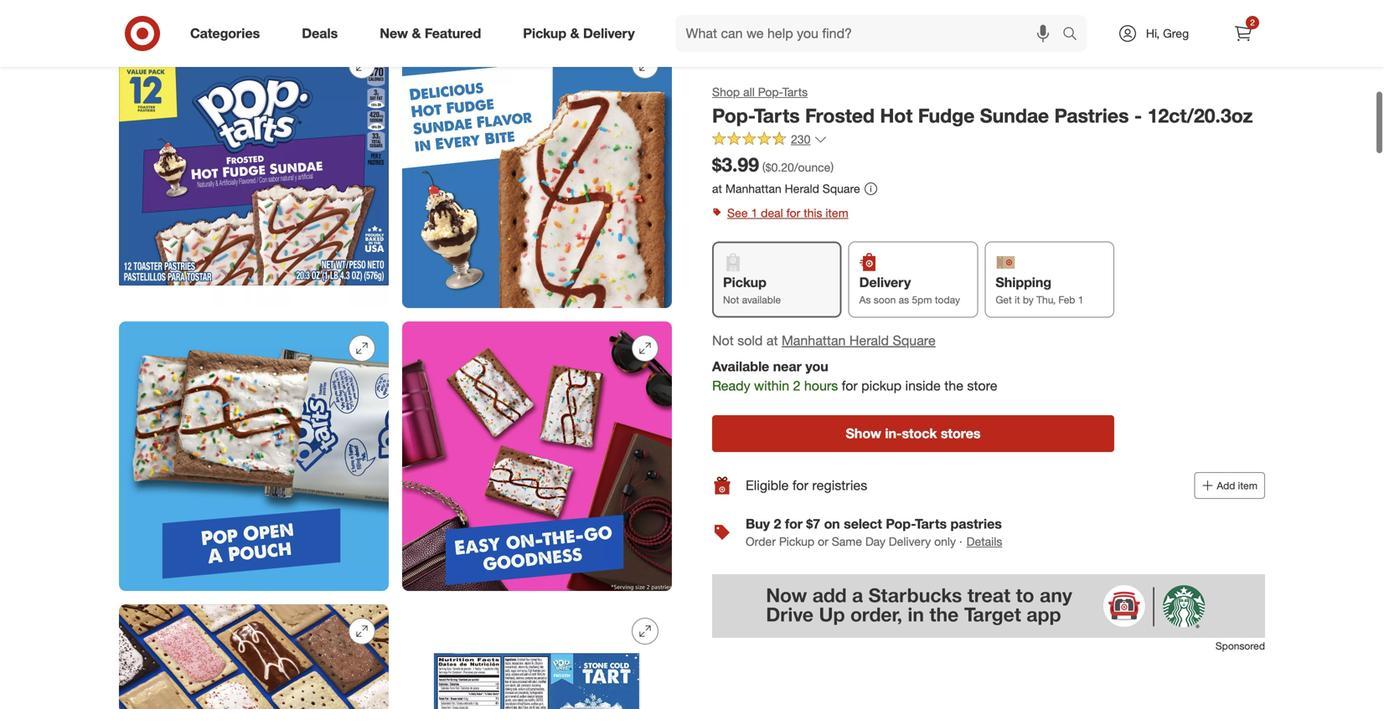 Task type: locate. For each thing, give the bounding box(es) containing it.
available near you ready within 2 hours for pickup inside the store
[[712, 359, 998, 394]]

sold
[[738, 333, 763, 349]]

0 horizontal spatial herald
[[785, 182, 820, 196]]

pop- down shop
[[712, 104, 754, 127]]

shipping
[[996, 274, 1052, 291]]

show in-stock stores
[[846, 426, 981, 442]]

1 horizontal spatial herald
[[850, 333, 889, 349]]

square
[[823, 182, 861, 196], [893, 333, 936, 349]]

0 vertical spatial at
[[712, 182, 722, 196]]

hours
[[805, 378, 838, 394]]

1 horizontal spatial &
[[570, 25, 580, 42]]

0 horizontal spatial 2
[[774, 516, 782, 533]]

1 vertical spatial at
[[767, 333, 778, 349]]

ready
[[712, 378, 751, 394]]

pop- right all
[[758, 85, 783, 99]]

pickup & delivery
[[523, 25, 635, 42]]

1 right feb
[[1079, 294, 1084, 306]]

pop- right the select at the bottom of the page
[[886, 516, 915, 533]]

the
[[945, 378, 964, 394]]

this
[[804, 206, 823, 220]]

2 vertical spatial tarts
[[915, 516, 947, 533]]

herald up "available near you ready within 2 hours for pickup inside the store"
[[850, 333, 889, 349]]

1 vertical spatial item
[[1239, 480, 1258, 493]]

soon
[[874, 294, 896, 306]]

1
[[751, 206, 758, 220], [1079, 294, 1084, 306]]

0 vertical spatial square
[[823, 182, 861, 196]]

at
[[712, 182, 722, 196], [767, 333, 778, 349]]

featured
[[425, 25, 481, 42]]

2 right buy
[[774, 516, 782, 533]]

0 vertical spatial 1
[[751, 206, 758, 220]]

see 1 deal for this item
[[728, 206, 849, 220]]

manhattan up the you
[[782, 333, 846, 349]]

-
[[1135, 104, 1143, 127]]

2 & from the left
[[570, 25, 580, 42]]

&
[[412, 25, 421, 42], [570, 25, 580, 42]]

1 vertical spatial delivery
[[860, 274, 911, 291]]

by
[[1023, 294, 1034, 306]]

herald down /ounce
[[785, 182, 820, 196]]

pop-tarts frosted hot fudge sundae pastries - 12ct/20.3oz, 4 of 11 image
[[402, 39, 672, 309]]

deals
[[302, 25, 338, 42]]

1 right see
[[751, 206, 758, 220]]

delivery
[[583, 25, 635, 42], [860, 274, 911, 291], [889, 535, 931, 550]]

for right hours
[[842, 378, 858, 394]]

categories
[[190, 25, 260, 42]]

store
[[968, 378, 998, 394]]

0 vertical spatial manhattan
[[726, 182, 782, 196]]

item right this
[[826, 206, 849, 220]]

add item
[[1217, 480, 1258, 493]]

pickup inside 'pickup & delivery' link
[[523, 25, 567, 42]]

at right sold at the right top of page
[[767, 333, 778, 349]]

pastries
[[1055, 104, 1129, 127]]

0 horizontal spatial pickup
[[523, 25, 567, 42]]

1 vertical spatial manhattan
[[782, 333, 846, 349]]

1 horizontal spatial square
[[893, 333, 936, 349]]

pickup
[[523, 25, 567, 42], [723, 274, 767, 291], [779, 535, 815, 550]]

pickup inside pickup not available
[[723, 274, 767, 291]]

not left "available"
[[723, 294, 740, 306]]

as
[[860, 294, 871, 306]]

in-
[[885, 426, 902, 442]]

2 horizontal spatial pickup
[[779, 535, 815, 550]]

pickup & delivery link
[[509, 15, 656, 52]]

not sold at manhattan herald square
[[712, 333, 936, 349]]

only
[[935, 535, 956, 550]]

)
[[831, 160, 834, 175]]

1 horizontal spatial 1
[[1079, 294, 1084, 306]]

manhattan down the (
[[726, 182, 782, 196]]

see 1 deal for this item link
[[712, 202, 1266, 225]]

details button
[[966, 533, 1004, 552]]

pop-tarts frosted hot fudge sundae pastries - 12ct/20.3oz, 6 of 11 image
[[402, 322, 672, 592]]

1 vertical spatial herald
[[850, 333, 889, 349]]

$3.99
[[712, 153, 759, 177]]

for left this
[[787, 206, 801, 220]]

1 horizontal spatial pickup
[[723, 274, 767, 291]]

new & featured
[[380, 25, 481, 42]]

0 vertical spatial delivery
[[583, 25, 635, 42]]

2 vertical spatial delivery
[[889, 535, 931, 550]]

1 vertical spatial 1
[[1079, 294, 1084, 306]]

for inside "available near you ready within 2 hours for pickup inside the store"
[[842, 378, 858, 394]]

0 vertical spatial herald
[[785, 182, 820, 196]]

item right add
[[1239, 480, 1258, 493]]

manhattan herald square button
[[782, 332, 936, 351]]

0 horizontal spatial item
[[826, 206, 849, 220]]

1 inside the shipping get it by thu, feb 1
[[1079, 294, 1084, 306]]

not inside pickup not available
[[723, 294, 740, 306]]

shop all pop-tarts pop-tarts frosted hot fudge sundae pastries - 12ct/20.3oz
[[712, 85, 1253, 127]]

sundae
[[980, 104, 1049, 127]]

show in-stock stores button
[[712, 416, 1115, 453]]

square down 5pm
[[893, 333, 936, 349]]

manhattan
[[726, 182, 782, 196], [782, 333, 846, 349]]

pickup for &
[[523, 25, 567, 42]]

0 vertical spatial not
[[723, 294, 740, 306]]

for left $7
[[785, 516, 803, 533]]

herald
[[785, 182, 820, 196], [850, 333, 889, 349]]

0 horizontal spatial square
[[823, 182, 861, 196]]

or
[[818, 535, 829, 550]]

eligible for registries
[[746, 478, 868, 494]]

pop-
[[758, 85, 783, 99], [712, 104, 754, 127], [886, 516, 915, 533]]

0 vertical spatial pickup
[[523, 25, 567, 42]]

0 horizontal spatial at
[[712, 182, 722, 196]]

not left sold at the right top of page
[[712, 333, 734, 349]]

0 horizontal spatial &
[[412, 25, 421, 42]]

2
[[1251, 17, 1255, 28], [793, 378, 801, 394], [774, 516, 782, 533]]

square down )
[[823, 182, 861, 196]]

it
[[1015, 294, 1021, 306]]

eligible
[[746, 478, 789, 494]]

1 horizontal spatial 2
[[793, 378, 801, 394]]

pastries
[[951, 516, 1002, 533]]

shipping get it by thu, feb 1
[[996, 274, 1084, 306]]

delivery as soon as 5pm today
[[860, 274, 961, 306]]

0 vertical spatial 2
[[1251, 17, 1255, 28]]

add item button
[[1195, 473, 1266, 500]]

not
[[723, 294, 740, 306], [712, 333, 734, 349]]

for inside buy 2 for $7 on select pop-tarts pastries order pickup or same day delivery only ∙ details
[[785, 516, 803, 533]]

2 horizontal spatial pop-
[[886, 516, 915, 533]]

(
[[763, 160, 766, 175]]

5pm
[[912, 294, 932, 306]]

2 vertical spatial 2
[[774, 516, 782, 533]]

1 horizontal spatial item
[[1239, 480, 1258, 493]]

2 down the near
[[793, 378, 801, 394]]

2 right 'greg'
[[1251, 17, 1255, 28]]

new
[[380, 25, 408, 42]]

1 horizontal spatial at
[[767, 333, 778, 349]]

greg
[[1163, 26, 1189, 41]]

& for new
[[412, 25, 421, 42]]

2 vertical spatial pop-
[[886, 516, 915, 533]]

tarts right all
[[783, 85, 808, 99]]

1 vertical spatial pop-
[[712, 104, 754, 127]]

$3.99 ( $0.20 /ounce )
[[712, 153, 834, 177]]

available
[[712, 359, 770, 375]]

item
[[826, 206, 849, 220], [1239, 480, 1258, 493]]

1 & from the left
[[412, 25, 421, 42]]

new & featured link
[[366, 15, 502, 52]]

2 vertical spatial pickup
[[779, 535, 815, 550]]

tarts up 230 link
[[754, 104, 800, 127]]

feb
[[1059, 294, 1076, 306]]

inside
[[906, 378, 941, 394]]

1 vertical spatial pickup
[[723, 274, 767, 291]]

tarts up only
[[915, 516, 947, 533]]

1 vertical spatial 2
[[793, 378, 801, 394]]

for inside see 1 deal for this item link
[[787, 206, 801, 220]]

0 vertical spatial pop-
[[758, 85, 783, 99]]

pickup inside buy 2 for $7 on select pop-tarts pastries order pickup or same day delivery only ∙ details
[[779, 535, 815, 550]]

pickup for not
[[723, 274, 767, 291]]

at down $3.99
[[712, 182, 722, 196]]

fudge
[[918, 104, 975, 127]]



Task type: vqa. For each thing, say whether or not it's contained in the screenshot.
"Glasses" to the middle
no



Task type: describe. For each thing, give the bounding box(es) containing it.
select
[[844, 516, 882, 533]]

deals link
[[288, 15, 359, 52]]

at manhattan herald square
[[712, 182, 861, 196]]

2 inside "available near you ready within 2 hours for pickup inside the store"
[[793, 378, 801, 394]]

you
[[806, 359, 829, 375]]

search button
[[1055, 15, 1096, 55]]

0 horizontal spatial pop-
[[712, 104, 754, 127]]

thu,
[[1037, 294, 1056, 306]]

0 horizontal spatial 1
[[751, 206, 758, 220]]

get
[[996, 294, 1012, 306]]

show
[[846, 426, 882, 442]]

see
[[728, 206, 748, 220]]

all
[[744, 85, 755, 99]]

230 link
[[712, 131, 828, 151]]

∙
[[960, 535, 963, 550]]

What can we help you find? suggestions appear below search field
[[676, 15, 1067, 52]]

pickup not available
[[723, 274, 781, 306]]

registries
[[813, 478, 868, 494]]

buy 2 for $7 on select pop-tarts pastries order pickup or same day delivery only ∙ details
[[746, 516, 1003, 550]]

2 horizontal spatial 2
[[1251, 17, 1255, 28]]

stores
[[941, 426, 981, 442]]

pop- inside buy 2 for $7 on select pop-tarts pastries order pickup or same day delivery only ∙ details
[[886, 516, 915, 533]]

2 inside buy 2 for $7 on select pop-tarts pastries order pickup or same day delivery only ∙ details
[[774, 516, 782, 533]]

buy 2 for $7 on select pop-tarts pastries link
[[746, 516, 1002, 533]]

near
[[773, 359, 802, 375]]

& for pickup
[[570, 25, 580, 42]]

order
[[746, 535, 776, 550]]

details
[[967, 535, 1003, 550]]

1 vertical spatial tarts
[[754, 104, 800, 127]]

search
[[1055, 27, 1096, 43]]

item inside button
[[1239, 480, 1258, 493]]

$0.20
[[766, 160, 794, 175]]

hi, greg
[[1147, 26, 1189, 41]]

categories link
[[176, 15, 281, 52]]

delivery inside buy 2 for $7 on select pop-tarts pastries order pickup or same day delivery only ∙ details
[[889, 535, 931, 550]]

frosted
[[805, 104, 875, 127]]

same
[[832, 535, 862, 550]]

pickup
[[862, 378, 902, 394]]

add
[[1217, 480, 1236, 493]]

day
[[866, 535, 886, 550]]

hot
[[880, 104, 913, 127]]

pop-tarts frosted hot fudge sundae pastries - 12ct/20.3oz, 7 of 11 image
[[119, 605, 389, 710]]

230
[[791, 132, 811, 147]]

for right the 'eligible'
[[793, 478, 809, 494]]

buy
[[746, 516, 770, 533]]

tarts inside buy 2 for $7 on select pop-tarts pastries order pickup or same day delivery only ∙ details
[[915, 516, 947, 533]]

today
[[935, 294, 961, 306]]

1 horizontal spatial pop-
[[758, 85, 783, 99]]

2 link
[[1225, 15, 1262, 52]]

hi,
[[1147, 26, 1160, 41]]

pop-tarts frosted hot fudge sundae pastries - 12ct/20.3oz, 3 of 11 image
[[119, 39, 389, 309]]

0 vertical spatial item
[[826, 206, 849, 220]]

deal
[[761, 206, 783, 220]]

pop-tarts frosted hot fudge sundae pastries - 12ct/20.3oz, 5 of 11 image
[[119, 322, 389, 592]]

shop
[[712, 85, 740, 99]]

0 vertical spatial tarts
[[783, 85, 808, 99]]

on
[[824, 516, 840, 533]]

sponsored
[[1216, 640, 1266, 653]]

available
[[742, 294, 781, 306]]

/ounce
[[794, 160, 831, 175]]

delivery inside delivery as soon as 5pm today
[[860, 274, 911, 291]]

within
[[754, 378, 790, 394]]

1 vertical spatial square
[[893, 333, 936, 349]]

$7
[[807, 516, 821, 533]]

1 vertical spatial not
[[712, 333, 734, 349]]

12ct/20.3oz
[[1148, 104, 1253, 127]]

advertisement element
[[712, 575, 1266, 639]]

stock
[[902, 426, 937, 442]]

as
[[899, 294, 910, 306]]

pop-tarts frosted hot fudge sundae pastries - 12ct/20.3oz, 8 of 11 image
[[402, 605, 672, 710]]



